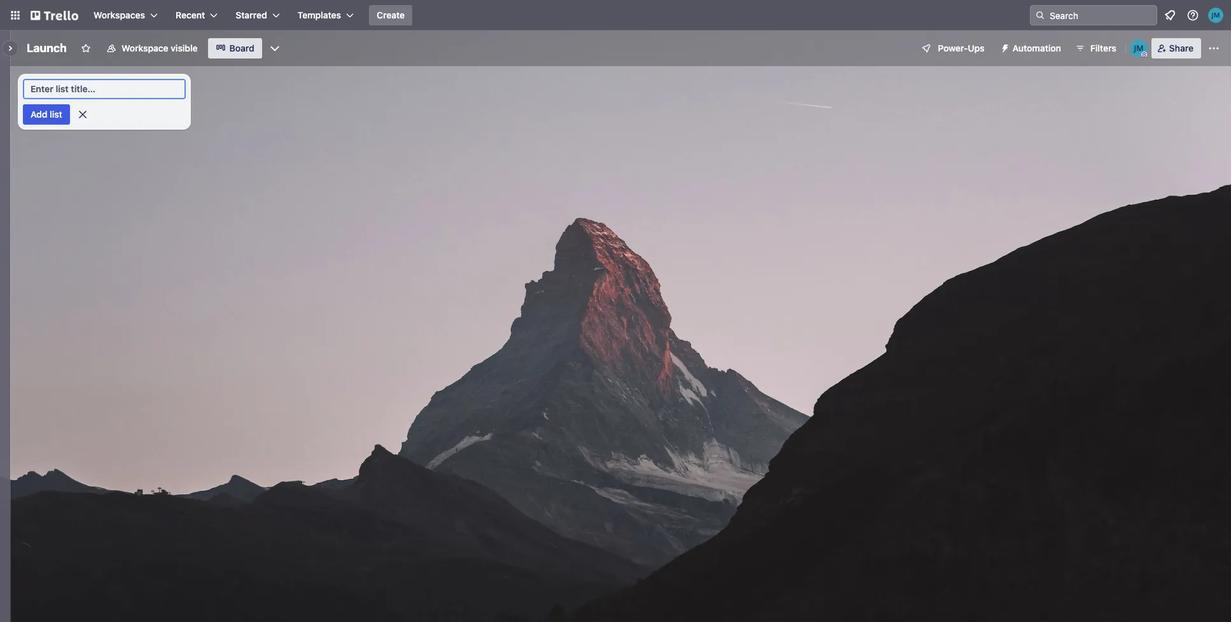 Task type: vqa. For each thing, say whether or not it's contained in the screenshot.
0 Notifications icon
yes



Task type: describe. For each thing, give the bounding box(es) containing it.
templates
[[298, 10, 341, 20]]

switch to… image
[[9, 9, 22, 22]]

show menu image
[[1208, 42, 1221, 55]]

workspace visible button
[[99, 38, 205, 59]]

workspace
[[122, 43, 168, 53]]

share
[[1170, 43, 1194, 53]]

filters
[[1091, 43, 1117, 53]]

create
[[377, 10, 405, 20]]

jeremy miller (jeremymiller198) image inside primary element
[[1209, 8, 1224, 23]]

0 notifications image
[[1163, 8, 1178, 23]]

visible
[[171, 43, 198, 53]]

open information menu image
[[1187, 9, 1200, 22]]

1 vertical spatial jeremy miller (jeremymiller198) image
[[1130, 39, 1148, 57]]

workspaces button
[[86, 5, 165, 25]]

add list
[[31, 109, 62, 120]]

list
[[50, 109, 62, 120]]

recent
[[176, 10, 205, 20]]

cancel list editing image
[[76, 108, 89, 121]]

Search field
[[1046, 6, 1157, 25]]

templates button
[[290, 5, 361, 25]]

customize views image
[[268, 42, 281, 55]]

starred button
[[228, 5, 287, 25]]

power-ups
[[938, 43, 985, 53]]

create button
[[369, 5, 412, 25]]

workspaces
[[94, 10, 145, 20]]

automation button
[[995, 38, 1069, 59]]

share button
[[1152, 38, 1202, 59]]

back to home image
[[31, 5, 78, 25]]



Task type: locate. For each thing, give the bounding box(es) containing it.
sm image
[[995, 38, 1013, 56]]

add list button
[[23, 104, 70, 125]]

board
[[230, 43, 254, 53]]

1 horizontal spatial jeremy miller (jeremymiller198) image
[[1209, 8, 1224, 23]]

recent button
[[168, 5, 225, 25]]

Enter list title… text field
[[23, 79, 186, 99]]

star or unstar board image
[[81, 43, 91, 53]]

0 vertical spatial jeremy miller (jeremymiller198) image
[[1209, 8, 1224, 23]]

board link
[[208, 38, 262, 59]]

jeremy miller (jeremymiller198) image right 'filters'
[[1130, 39, 1148, 57]]

filters button
[[1072, 38, 1121, 59]]

power-
[[938, 43, 968, 53]]

ups
[[968, 43, 985, 53]]

search image
[[1035, 10, 1046, 20]]

launch
[[27, 41, 67, 55]]

power-ups button
[[913, 38, 993, 59]]

jeremy miller (jeremymiller198) image right "open information menu" icon at the top right of the page
[[1209, 8, 1224, 23]]

workspace visible
[[122, 43, 198, 53]]

this member is an admin of this board. image
[[1142, 52, 1147, 57]]

automation
[[1013, 43, 1061, 53]]

0 horizontal spatial jeremy miller (jeremymiller198) image
[[1130, 39, 1148, 57]]

starred
[[236, 10, 267, 20]]

jeremy miller (jeremymiller198) image
[[1209, 8, 1224, 23], [1130, 39, 1148, 57]]

Board name text field
[[20, 38, 73, 59]]

add
[[31, 109, 47, 120]]

primary element
[[0, 0, 1231, 31]]



